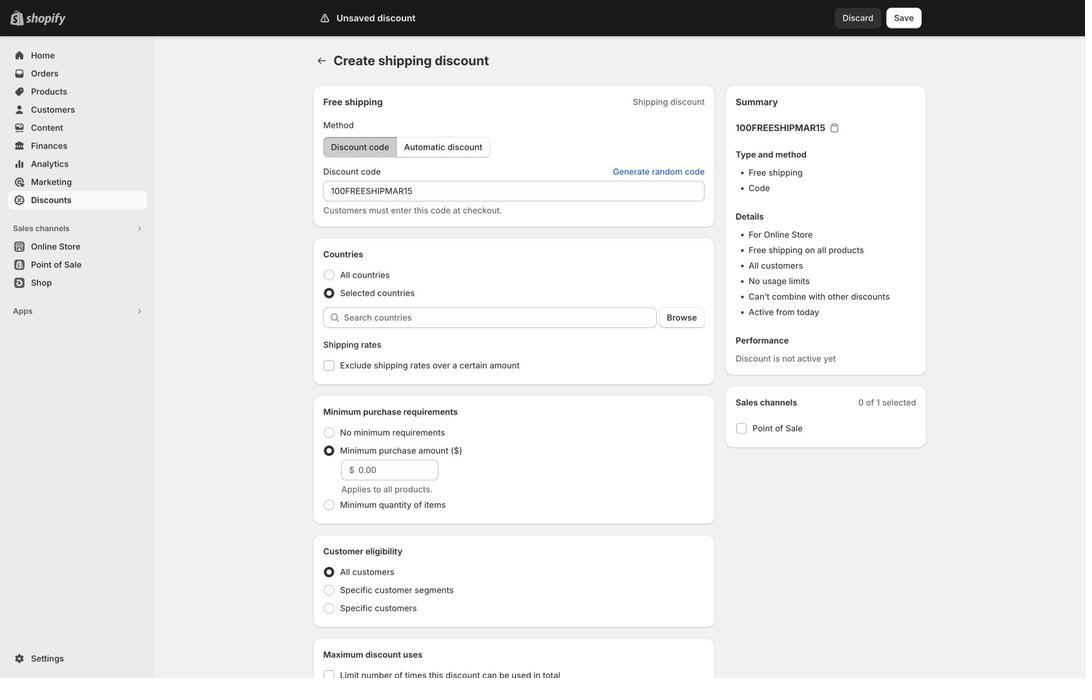 Task type: locate. For each thing, give the bounding box(es) containing it.
None text field
[[323, 181, 705, 202]]

shopify image
[[26, 13, 66, 26]]



Task type: describe. For each thing, give the bounding box(es) containing it.
Search countries text field
[[344, 308, 657, 328]]

0.00 text field
[[358, 460, 438, 481]]



